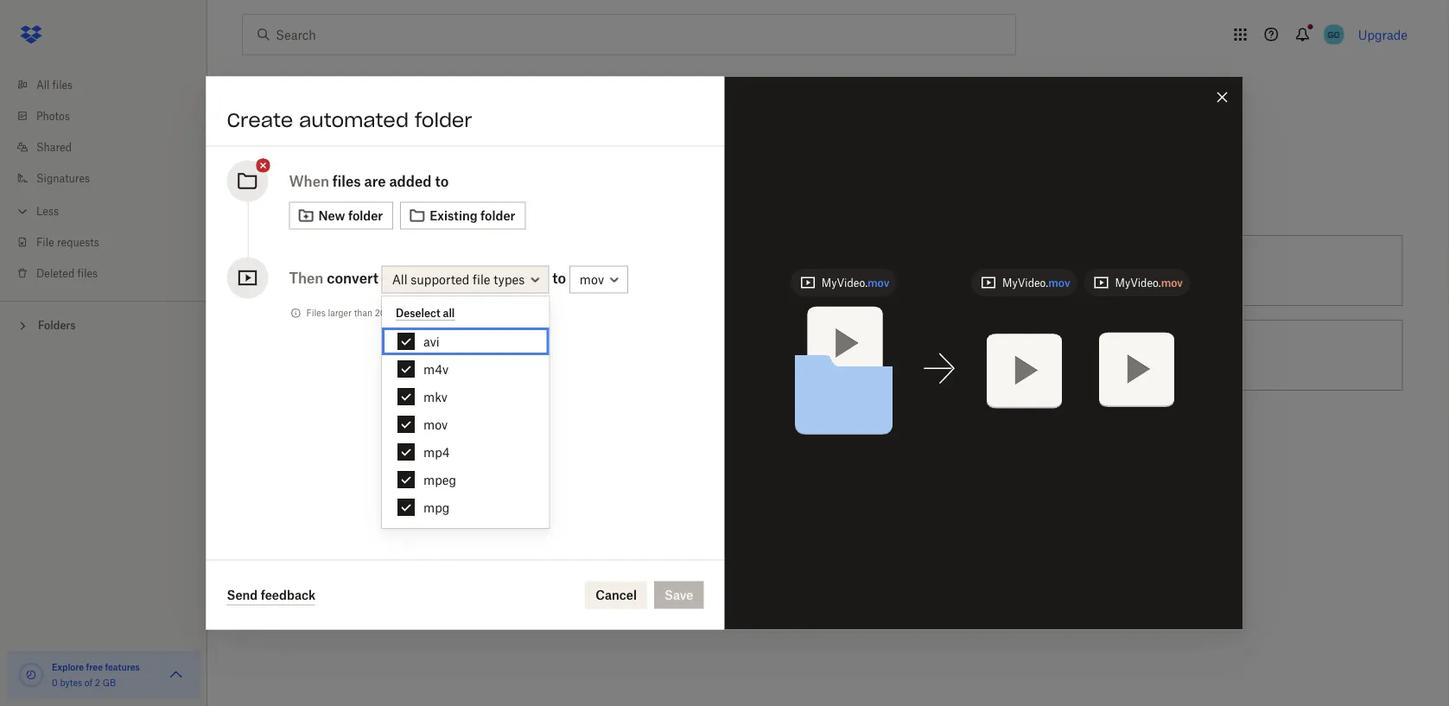 Task type: describe. For each thing, give the bounding box(es) containing it.
files
[[306, 308, 326, 319]]

choose an image format to convert files to
[[312, 348, 555, 363]]

all supported file types button
[[382, 266, 549, 293]]

create automated folder
[[227, 108, 473, 132]]

mov left pdfs
[[1161, 276, 1183, 289]]

file for all supported file types
[[473, 272, 491, 287]]

rule
[[737, 263, 759, 278]]

avi checkbox item
[[382, 328, 549, 355]]

added
[[389, 172, 432, 189]]

file for choose a file format to convert videos to
[[760, 348, 778, 363]]

2048mb
[[375, 308, 411, 319]]

converted
[[459, 308, 499, 319]]

a for choose a file format to convert audio files to
[[359, 433, 365, 447]]

shared
[[36, 140, 72, 153]]

choose a file format to convert audio files to
[[312, 433, 565, 447]]

m4v checkbox item
[[382, 355, 549, 383]]

choose a file format to convert audio files to button
[[235, 398, 627, 482]]

mpg checkbox item
[[382, 494, 549, 521]]

format for audio
[[390, 433, 428, 447]]

add
[[242, 194, 270, 212]]

choose a file format to convert videos to button
[[627, 313, 1018, 398]]

audio
[[492, 433, 523, 447]]

3 myvideo. mov from the left
[[1116, 276, 1183, 289]]

signatures link
[[14, 163, 207, 194]]

to inside 'button'
[[1171, 263, 1183, 278]]

deleted files link
[[14, 258, 207, 289]]

requests
[[57, 236, 99, 249]]

convert for choose a file format to convert audio files to
[[446, 433, 488, 447]]

a for choose a file format to convert videos to
[[750, 348, 757, 363]]

files inside "button"
[[1132, 348, 1156, 363]]

are
[[364, 172, 386, 189]]

automated
[[299, 108, 409, 132]]

that
[[762, 263, 785, 278]]

then
[[289, 269, 324, 286]]

m4v
[[424, 362, 449, 376]]

folders
[[38, 319, 76, 332]]

unzip files button
[[1018, 313, 1410, 398]]

not
[[430, 308, 444, 319]]

files right deleted
[[77, 267, 98, 280]]

files are added to
[[333, 172, 449, 189]]

mov checkbox item
[[382, 411, 549, 438]]

mov left convert
[[1049, 276, 1071, 289]]

image
[[376, 348, 411, 363]]

all files link
[[14, 69, 207, 100]]

convert inside create automated folder dialog
[[327, 269, 379, 286]]

deselect all button
[[396, 307, 455, 321]]

less image
[[14, 203, 31, 220]]

files inside button
[[841, 263, 865, 278]]

bytes
[[60, 677, 82, 688]]

signatures
[[36, 172, 90, 185]]

choose for choose a file format to convert videos to
[[704, 348, 747, 363]]

mp4
[[424, 445, 450, 459]]

mov right renames
[[868, 276, 890, 289]]

sort
[[436, 263, 458, 278]]

a for choose a category to sort files by
[[359, 263, 365, 278]]

mov inside checkbox item
[[424, 417, 448, 432]]

files inside 'button'
[[1144, 263, 1168, 278]]

2 myvideo. mov from the left
[[1003, 276, 1071, 289]]

files inside create automated folder dialog
[[333, 172, 361, 189]]

add an automation
[[242, 194, 380, 212]]

upgrade
[[1359, 27, 1408, 42]]

set a rule that renames files button
[[627, 228, 1018, 313]]

1 myvideo. from the left
[[822, 276, 868, 289]]

file requests link
[[14, 226, 207, 258]]

choose for choose a file format to convert audio files to
[[312, 433, 355, 447]]

videos
[[883, 348, 920, 363]]

choose an image format to convert files to button
[[235, 313, 627, 398]]

choose a category to sort files by button
[[235, 228, 627, 313]]

create
[[227, 108, 293, 132]]

all for all supported file types
[[392, 272, 408, 287]]

files up the photos
[[52, 78, 73, 91]]

mpeg checkbox item
[[382, 466, 549, 494]]

files right 'audio'
[[527, 433, 550, 447]]

2
[[95, 677, 100, 688]]



Task type: vqa. For each thing, say whether or not it's contained in the screenshot.
the leftmost with
no



Task type: locate. For each thing, give the bounding box(es) containing it.
convert for choose an image format to convert files to
[[471, 348, 514, 363]]

0 horizontal spatial myvideo.
[[822, 276, 868, 289]]

to
[[435, 172, 449, 189], [421, 263, 433, 278], [1171, 263, 1183, 278], [552, 269, 566, 286], [456, 348, 468, 363], [544, 348, 555, 363], [823, 348, 834, 363], [923, 348, 935, 363], [431, 433, 442, 447], [554, 433, 565, 447]]

of
[[85, 677, 93, 688]]

folder
[[415, 108, 473, 132]]

1 vertical spatial file
[[760, 348, 778, 363]]

avi
[[424, 334, 440, 349]]

file requests
[[36, 236, 99, 249]]

list containing all files
[[0, 59, 207, 301]]

2 myvideo. from the left
[[1003, 276, 1049, 289]]

choose a category to sort files by
[[312, 263, 502, 278]]

free
[[86, 662, 103, 673]]

unzip files
[[1095, 348, 1156, 363]]

2 horizontal spatial myvideo.
[[1116, 276, 1161, 289]]

explore free features 0 bytes of 2 gb
[[52, 662, 140, 688]]

files
[[52, 78, 73, 91], [333, 172, 361, 189], [462, 263, 485, 278], [841, 263, 865, 278], [1144, 263, 1168, 278], [77, 267, 98, 280], [517, 348, 541, 363], [1132, 348, 1156, 363], [527, 433, 550, 447]]

myvideo.
[[822, 276, 868, 289], [1003, 276, 1049, 289], [1116, 276, 1161, 289]]

file inside popup button
[[473, 272, 491, 287]]

myvideo. mov up choose a file format to convert videos to button
[[822, 276, 890, 289]]

files left by
[[462, 263, 485, 278]]

category
[[369, 263, 418, 278]]

file left mp4
[[369, 433, 386, 447]]

supported
[[411, 272, 470, 287]]

deselect all
[[396, 307, 455, 320]]

pdfs
[[1186, 263, 1216, 278]]

mkv checkbox item
[[382, 383, 549, 411]]

when
[[289, 172, 329, 189]]

all for all files
[[36, 78, 50, 91]]

file down that
[[760, 348, 778, 363]]

convert files to pdfs
[[1095, 263, 1216, 278]]

than
[[354, 308, 373, 319]]

files right renames
[[841, 263, 865, 278]]

shared link
[[14, 131, 207, 163]]

features
[[105, 662, 140, 673]]

renames
[[788, 263, 837, 278]]

deleted files
[[36, 267, 98, 280]]

1 horizontal spatial file
[[473, 272, 491, 287]]

larger
[[328, 308, 352, 319]]

add an automation main content
[[235, 124, 1450, 706]]

all
[[36, 78, 50, 91], [392, 272, 408, 287]]

0 horizontal spatial myvideo. mov
[[822, 276, 890, 289]]

a right set
[[727, 263, 733, 278]]

0 horizontal spatial file
[[369, 433, 386, 447]]

choose
[[312, 263, 355, 278], [312, 348, 355, 363], [704, 348, 747, 363], [312, 433, 355, 447]]

1 myvideo. mov from the left
[[822, 276, 890, 289]]

0 horizontal spatial all
[[36, 78, 50, 91]]

unzip
[[1095, 348, 1129, 363]]

1 horizontal spatial myvideo.
[[1003, 276, 1049, 289]]

deselect
[[396, 307, 440, 320]]

convert inside choose an image format to convert files to button
[[471, 348, 514, 363]]

convert inside choose a file format to convert audio files to button
[[446, 433, 488, 447]]

less
[[36, 204, 59, 217]]

1 horizontal spatial myvideo. mov
[[1003, 276, 1071, 289]]

0 horizontal spatial an
[[274, 194, 293, 212]]

files up mkv "checkbox item"
[[517, 348, 541, 363]]

mp4 checkbox item
[[382, 438, 549, 466]]

photos link
[[14, 100, 207, 131]]

myvideo. mov
[[822, 276, 890, 289], [1003, 276, 1071, 289], [1116, 276, 1183, 289]]

a inside button
[[727, 263, 733, 278]]

all supported file types
[[392, 272, 525, 287]]

3 myvideo. from the left
[[1116, 276, 1161, 289]]

file left types
[[473, 272, 491, 287]]

1 horizontal spatial an
[[359, 348, 373, 363]]

all up the photos
[[36, 78, 50, 91]]

0
[[52, 677, 58, 688]]

types
[[494, 272, 525, 287]]

deleted
[[36, 267, 75, 280]]

file for choose a file format to convert audio files to
[[369, 433, 386, 447]]

all inside popup button
[[392, 272, 408, 287]]

gb
[[103, 677, 116, 688]]

all
[[443, 307, 455, 320]]

2 vertical spatial file
[[369, 433, 386, 447]]

an inside button
[[359, 348, 373, 363]]

choose for choose an image format to convert files to
[[312, 348, 355, 363]]

be
[[446, 308, 456, 319]]

mov up the choose a file format to convert audio files to
[[424, 417, 448, 432]]

mkv
[[424, 389, 448, 404]]

a down rule
[[750, 348, 757, 363]]

a for set a rule that renames files
[[727, 263, 733, 278]]

an left image
[[359, 348, 373, 363]]

will
[[414, 308, 428, 319]]

dropbox image
[[14, 17, 48, 52]]

all up the files larger than 2048mb will not be converted
[[392, 272, 408, 287]]

a
[[359, 263, 365, 278], [727, 263, 733, 278], [750, 348, 757, 363], [359, 433, 365, 447]]

automation
[[297, 194, 380, 212]]

0 vertical spatial file
[[473, 272, 491, 287]]

convert files to pdfs button
[[1018, 228, 1410, 313]]

an for choose
[[359, 348, 373, 363]]

create automated folder dialog
[[206, 76, 1243, 630]]

set
[[704, 263, 723, 278]]

an
[[274, 194, 293, 212], [359, 348, 373, 363]]

a left mp4
[[359, 433, 365, 447]]

format
[[415, 348, 453, 363], [781, 348, 819, 363], [390, 433, 428, 447]]

a left category
[[359, 263, 365, 278]]

myvideo. mov left pdfs
[[1116, 276, 1183, 289]]

1 vertical spatial all
[[392, 272, 408, 287]]

convert
[[327, 269, 379, 286], [471, 348, 514, 363], [837, 348, 880, 363], [446, 433, 488, 447]]

format for files
[[415, 348, 453, 363]]

2 horizontal spatial file
[[760, 348, 778, 363]]

convert
[[1095, 263, 1141, 278]]

photos
[[36, 109, 70, 122]]

0 vertical spatial an
[[274, 194, 293, 212]]

files right convert
[[1144, 263, 1168, 278]]

file
[[473, 272, 491, 287], [760, 348, 778, 363], [369, 433, 386, 447]]

quota usage element
[[17, 661, 45, 689]]

choose for choose a category to sort files by
[[312, 263, 355, 278]]

1 horizontal spatial all
[[392, 272, 408, 287]]

myvideo. mov left convert
[[1003, 276, 1071, 289]]

all files
[[36, 78, 73, 91]]

upgrade link
[[1359, 27, 1408, 42]]

files up automation
[[333, 172, 361, 189]]

files larger than 2048mb will not be converted
[[306, 308, 499, 319]]

explore
[[52, 662, 84, 673]]

by
[[489, 263, 502, 278]]

an for add
[[274, 194, 293, 212]]

file
[[36, 236, 54, 249]]

0 vertical spatial all
[[36, 78, 50, 91]]

mov
[[868, 276, 890, 289], [1049, 276, 1071, 289], [1161, 276, 1183, 289], [424, 417, 448, 432]]

files right unzip
[[1132, 348, 1156, 363]]

format for videos
[[781, 348, 819, 363]]

set a rule that renames files
[[704, 263, 865, 278]]

choose a file format to convert videos to
[[704, 348, 935, 363]]

convert for choose a file format to convert videos to
[[837, 348, 880, 363]]

an right the add
[[274, 194, 293, 212]]

2 horizontal spatial myvideo. mov
[[1116, 276, 1183, 289]]

folders button
[[0, 312, 207, 338]]

mpg
[[424, 500, 450, 515]]

mpeg
[[424, 472, 457, 487]]

list
[[0, 59, 207, 301]]

convert inside choose a file format to convert videos to button
[[837, 348, 880, 363]]

1 vertical spatial an
[[359, 348, 373, 363]]



